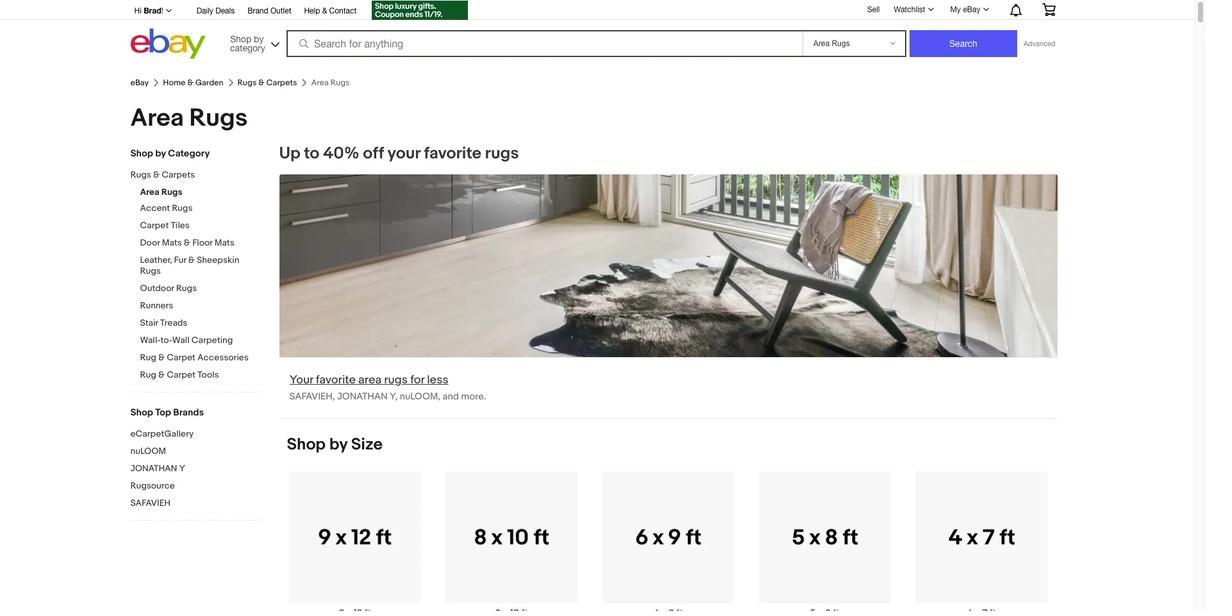 Task type: vqa. For each thing, say whether or not it's contained in the screenshot.
the topmost JONATHAN
yes



Task type: locate. For each thing, give the bounding box(es) containing it.
mats up 'fur'
[[162, 237, 182, 248]]

daily
[[197, 6, 213, 15]]

0 horizontal spatial by
[[155, 147, 166, 160]]

up
[[279, 144, 301, 164]]

by left category
[[155, 147, 166, 160]]

carpets down shop by category dropdown button
[[266, 78, 297, 88]]

carpet
[[140, 220, 169, 231], [167, 352, 196, 363], [167, 369, 196, 380]]

outlet
[[271, 6, 291, 15]]

watchlist
[[894, 5, 926, 14]]

2 horizontal spatial by
[[329, 435, 348, 455]]

category
[[230, 43, 265, 53]]

2 mats from the left
[[215, 237, 235, 248]]

0 vertical spatial by
[[254, 34, 264, 44]]

your
[[290, 373, 313, 388]]

home & garden link
[[163, 78, 224, 88]]

mats up sheepskin
[[215, 237, 235, 248]]

carpets down the shop by category
[[162, 169, 195, 180]]

advanced
[[1024, 40, 1056, 47]]

area up accent at the left top of page
[[140, 187, 159, 198]]

and
[[443, 391, 459, 403]]

by down the brand
[[254, 34, 264, 44]]

deals
[[216, 6, 235, 15]]

0 horizontal spatial jonathan
[[130, 463, 177, 474]]

shop down safavieh,
[[287, 435, 326, 455]]

1 vertical spatial area
[[140, 187, 159, 198]]

shop down deals
[[230, 34, 252, 44]]

1 vertical spatial ebay
[[130, 78, 149, 88]]

ebay right my
[[963, 5, 981, 14]]

1 vertical spatial favorite
[[316, 373, 356, 388]]

0 vertical spatial ebay
[[963, 5, 981, 14]]

favorite inside your favorite area rugs for less safavieh, jonathan y, nuloom, and more.
[[316, 373, 356, 388]]

main content
[[272, 144, 1065, 611]]

2 vertical spatial by
[[329, 435, 348, 455]]

by inside shop by category
[[254, 34, 264, 44]]

None submit
[[910, 30, 1018, 57]]

rugs
[[238, 78, 257, 88], [189, 103, 248, 133], [130, 169, 151, 180], [161, 187, 182, 198], [172, 203, 193, 214], [140, 265, 161, 276], [176, 283, 197, 294]]

by left size
[[329, 435, 348, 455]]

favorite
[[424, 144, 482, 164], [316, 373, 356, 388]]

1 vertical spatial carpets
[[162, 169, 195, 180]]

0 horizontal spatial rugs
[[384, 373, 408, 388]]

rugsource link
[[130, 480, 262, 492]]

1 vertical spatial rugs
[[384, 373, 408, 388]]

by
[[254, 34, 264, 44], [155, 147, 166, 160], [329, 435, 348, 455]]

stair
[[140, 317, 158, 328]]

0 horizontal spatial favorite
[[316, 373, 356, 388]]

0 vertical spatial jonathan
[[337, 391, 388, 403]]

wall-to-wall carpeting link
[[140, 335, 262, 347]]

Search for anything text field
[[289, 31, 800, 56]]

none text field containing your favorite area rugs for less
[[279, 174, 1058, 418]]

hi brad !
[[134, 6, 163, 15]]

shop
[[230, 34, 252, 44], [130, 147, 153, 160], [130, 407, 153, 419], [287, 435, 326, 455]]

ebay left home at the left
[[130, 78, 149, 88]]

jonathan inside your favorite area rugs for less safavieh, jonathan y, nuloom, and more.
[[337, 391, 388, 403]]

rugs down category
[[238, 78, 257, 88]]

area up the shop by category
[[130, 103, 184, 133]]

carpet down wall
[[167, 352, 196, 363]]

rugs up accent at the left top of page
[[161, 187, 182, 198]]

category
[[168, 147, 210, 160]]

carpets for rugs & carpets area rugs accent rugs carpet tiles door mats & floor mats leather, fur & sheepskin rugs outdoor rugs runners stair treads wall-to-wall carpeting rug & carpet accessories rug & carpet tools
[[162, 169, 195, 180]]

tools
[[198, 369, 219, 380]]

your favorite area rugs for less safavieh, jonathan y, nuloom, and more.
[[290, 373, 486, 403]]

1 horizontal spatial carpets
[[266, 78, 297, 88]]

ebay
[[963, 5, 981, 14], [130, 78, 149, 88]]

accessories
[[198, 352, 249, 363]]

shop left top
[[130, 407, 153, 419]]

jonathan
[[337, 391, 388, 403], [130, 463, 177, 474]]

nuloom link
[[130, 446, 262, 458]]

0 horizontal spatial carpets
[[162, 169, 195, 180]]

to-
[[161, 335, 172, 346]]

nuloom,
[[400, 391, 441, 403]]

ebay link
[[130, 78, 149, 88]]

1 vertical spatial by
[[155, 147, 166, 160]]

shop for shop by category
[[230, 34, 252, 44]]

brad
[[144, 6, 161, 15]]

jonathan down area
[[337, 391, 388, 403]]

&
[[322, 6, 327, 15], [188, 78, 194, 88], [259, 78, 265, 88], [153, 169, 160, 180], [184, 237, 190, 248], [188, 255, 195, 265], [158, 352, 165, 363], [158, 369, 165, 380]]

by for category
[[155, 147, 166, 160]]

rug & carpet accessories link
[[140, 352, 262, 364]]

1 vertical spatial rug
[[140, 369, 156, 380]]

area rugs
[[130, 103, 248, 133]]

help & contact
[[304, 6, 357, 15]]

runners link
[[140, 300, 262, 312]]

carpet down rug & carpet accessories link on the bottom of the page
[[167, 369, 196, 380]]

hi
[[134, 6, 142, 15]]

get the coupon image
[[372, 1, 468, 20]]

none submit inside shop by category banner
[[910, 30, 1018, 57]]

0 vertical spatial favorite
[[424, 144, 482, 164]]

nuloom
[[130, 446, 166, 457]]

favorite up safavieh,
[[316, 373, 356, 388]]

0 horizontal spatial mats
[[162, 237, 182, 248]]

wall-
[[140, 335, 161, 346]]

1 horizontal spatial by
[[254, 34, 264, 44]]

top
[[155, 407, 171, 419]]

carpet down accent at the left top of page
[[140, 220, 169, 231]]

off
[[363, 144, 384, 164]]

1 horizontal spatial jonathan
[[337, 391, 388, 403]]

None text field
[[279, 174, 1058, 418]]

rugs & carpets link
[[238, 78, 297, 88], [130, 169, 252, 181]]

rugs
[[485, 144, 519, 164], [384, 373, 408, 388]]

0 horizontal spatial ebay
[[130, 78, 149, 88]]

mats
[[162, 237, 182, 248], [215, 237, 235, 248]]

jonathan up rugsource
[[130, 463, 177, 474]]

2 vertical spatial carpet
[[167, 369, 196, 380]]

rug
[[140, 352, 156, 363], [140, 369, 156, 380]]

up to 40% off your favorite rugs
[[279, 144, 519, 164]]

0 vertical spatial carpet
[[140, 220, 169, 231]]

safavieh link
[[130, 498, 262, 510]]

1 vertical spatial jonathan
[[130, 463, 177, 474]]

leather, fur & sheepskin rugs link
[[140, 255, 262, 278]]

1 horizontal spatial favorite
[[424, 144, 482, 164]]

home
[[163, 78, 186, 88]]

0 vertical spatial carpets
[[266, 78, 297, 88]]

daily deals link
[[197, 4, 235, 19]]

carpets
[[266, 78, 297, 88], [162, 169, 195, 180]]

shop left category
[[130, 147, 153, 160]]

shop for shop by category
[[130, 147, 153, 160]]

rugs up runners link on the left of the page
[[176, 283, 197, 294]]

1 horizontal spatial ebay
[[963, 5, 981, 14]]

carpets inside rugs & carpets area rugs accent rugs carpet tiles door mats & floor mats leather, fur & sheepskin rugs outdoor rugs runners stair treads wall-to-wall carpeting rug & carpet accessories rug & carpet tools
[[162, 169, 195, 180]]

0 vertical spatial rug
[[140, 352, 156, 363]]

0 vertical spatial rugs
[[485, 144, 519, 164]]

rugs & carpets
[[238, 78, 297, 88]]

1 horizontal spatial rugs
[[485, 144, 519, 164]]

favorite right 'your'
[[424, 144, 482, 164]]

1 rug from the top
[[140, 352, 156, 363]]

shop by category
[[130, 147, 210, 160]]

treads
[[160, 317, 187, 328]]

door
[[140, 237, 160, 248]]

shop inside shop by category
[[230, 34, 252, 44]]

ecarpetgallery link
[[130, 428, 262, 441]]

1 horizontal spatial mats
[[215, 237, 235, 248]]



Task type: describe. For each thing, give the bounding box(es) containing it.
ecarpetgallery nuloom jonathan y rugsource safavieh
[[130, 428, 194, 509]]

outdoor rugs link
[[140, 283, 262, 295]]

ecarpetgallery
[[130, 428, 194, 439]]

accent
[[140, 203, 170, 214]]

stair treads link
[[140, 317, 262, 330]]

home & garden
[[163, 78, 224, 88]]

1 vertical spatial rugs & carpets link
[[130, 169, 252, 181]]

y,
[[390, 391, 398, 403]]

main content containing up to 40% off your favorite rugs
[[272, 144, 1065, 611]]

fur
[[174, 255, 186, 265]]

0 vertical spatial rugs & carpets link
[[238, 78, 297, 88]]

sell link
[[862, 5, 886, 14]]

outdoor
[[140, 283, 174, 294]]

my
[[951, 5, 961, 14]]

for
[[410, 373, 425, 388]]

!
[[161, 6, 163, 15]]

jonathan inside ecarpetgallery nuloom jonathan y rugsource safavieh
[[130, 463, 177, 474]]

wall
[[172, 335, 190, 346]]

advanced link
[[1018, 31, 1062, 56]]

tiles
[[171, 220, 190, 231]]

ebay inside account navigation
[[963, 5, 981, 14]]

rugsource
[[130, 480, 175, 491]]

safavieh
[[130, 498, 171, 509]]

leather,
[[140, 255, 172, 265]]

by for size
[[329, 435, 348, 455]]

shop for shop by size
[[287, 435, 326, 455]]

carpet tiles link
[[140, 220, 262, 232]]

brand
[[248, 6, 268, 15]]

shop by category button
[[224, 29, 282, 56]]

shop top brands
[[130, 407, 204, 419]]

door mats & floor mats link
[[140, 237, 262, 249]]

your shopping cart image
[[1042, 3, 1056, 16]]

floor
[[192, 237, 213, 248]]

accent rugs link
[[140, 203, 262, 215]]

shop by category
[[230, 34, 265, 53]]

shop for shop top brands
[[130, 407, 153, 419]]

rugs down the shop by category
[[130, 169, 151, 180]]

area
[[358, 373, 382, 388]]

by for category
[[254, 34, 264, 44]]

brand outlet
[[248, 6, 291, 15]]

more.
[[461, 391, 486, 403]]

daily deals
[[197, 6, 235, 15]]

y
[[179, 463, 185, 474]]

brands
[[173, 407, 204, 419]]

your
[[388, 144, 421, 164]]

account navigation
[[127, 0, 1065, 22]]

size
[[351, 435, 383, 455]]

contact
[[329, 6, 357, 15]]

my ebay
[[951, 5, 981, 14]]

carpeting
[[192, 335, 233, 346]]

help
[[304, 6, 320, 15]]

1 mats from the left
[[162, 237, 182, 248]]

2 rug from the top
[[140, 369, 156, 380]]

rugs up tiles
[[172, 203, 193, 214]]

garden
[[195, 78, 224, 88]]

to
[[304, 144, 320, 164]]

40%
[[323, 144, 360, 164]]

jonathan y link
[[130, 463, 262, 475]]

sell
[[868, 5, 880, 14]]

rugs & carpets area rugs accent rugs carpet tiles door mats & floor mats leather, fur & sheepskin rugs outdoor rugs runners stair treads wall-to-wall carpeting rug & carpet accessories rug & carpet tools
[[130, 169, 249, 380]]

my ebay link
[[944, 2, 995, 17]]

rugs inside your favorite area rugs for less safavieh, jonathan y, nuloom, and more.
[[384, 373, 408, 388]]

brand outlet link
[[248, 4, 291, 19]]

rug & carpet tools link
[[140, 369, 262, 382]]

carpets for rugs & carpets
[[266, 78, 297, 88]]

rugs down garden
[[189, 103, 248, 133]]

less
[[427, 373, 449, 388]]

help & contact link
[[304, 4, 357, 19]]

sheepskin
[[197, 255, 239, 265]]

1 vertical spatial carpet
[[167, 352, 196, 363]]

area inside rugs & carpets area rugs accent rugs carpet tiles door mats & floor mats leather, fur & sheepskin rugs outdoor rugs runners stair treads wall-to-wall carpeting rug & carpet accessories rug & carpet tools
[[140, 187, 159, 198]]

shop by category banner
[[127, 0, 1065, 62]]

shop by size
[[287, 435, 383, 455]]

& inside account navigation
[[322, 6, 327, 15]]

0 vertical spatial area
[[130, 103, 184, 133]]

watchlist link
[[887, 2, 940, 17]]

rugs up the outdoor
[[140, 265, 161, 276]]

runners
[[140, 300, 173, 311]]

safavieh,
[[290, 391, 335, 403]]



